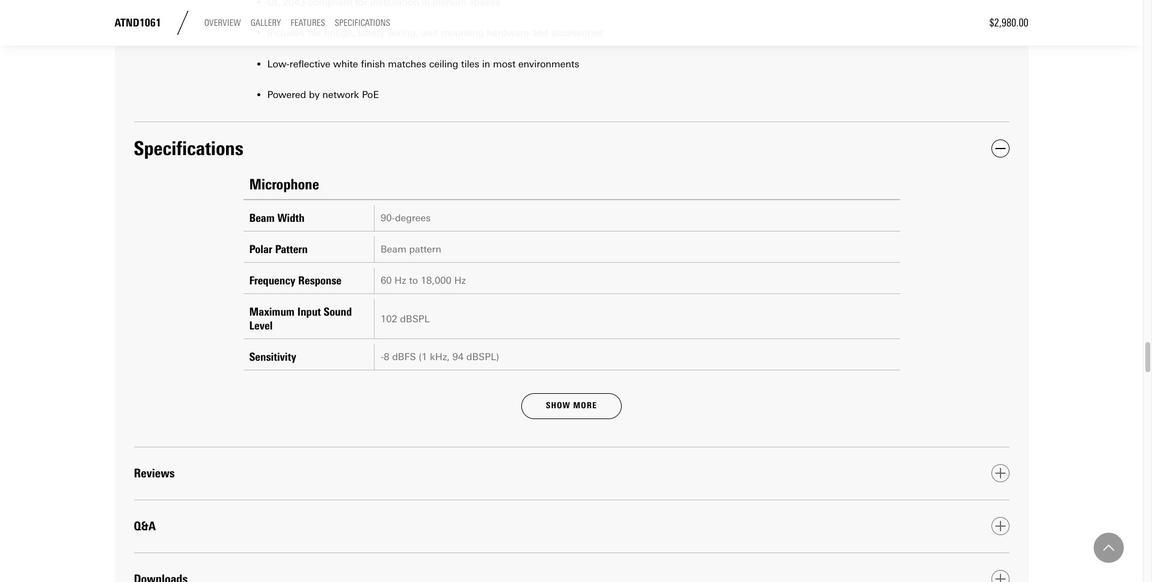 Task type: locate. For each thing, give the bounding box(es) containing it.
network
[[322, 89, 359, 100]]

90-degrees
[[381, 212, 431, 224]]

1 horizontal spatial specifications
[[335, 18, 390, 28]]

60
[[381, 275, 392, 286]]

accessories
[[551, 27, 603, 39]]

maximum
[[249, 305, 295, 319]]

safety
[[358, 27, 385, 39]]

hz right 18,000
[[454, 275, 466, 286]]

mounting
[[441, 27, 484, 39]]

1 horizontal spatial beam
[[381, 244, 406, 255]]

and
[[421, 27, 438, 39], [532, 27, 549, 39]]

0 vertical spatial specifications
[[335, 18, 390, 28]]

microphone
[[249, 176, 319, 193]]

0 horizontal spatial specifications
[[134, 136, 243, 160]]

60 hz to 18,000 hz
[[381, 275, 466, 286]]

by
[[309, 89, 320, 100]]

hz
[[395, 275, 406, 286], [454, 275, 466, 286]]

102
[[381, 313, 397, 325]]

2 plus image from the top
[[995, 574, 1006, 582]]

2 hz from the left
[[454, 275, 466, 286]]

1 vertical spatial beam
[[381, 244, 406, 255]]

tiles
[[461, 58, 479, 69]]

minus image
[[995, 143, 1006, 154]]

environments
[[518, 58, 579, 69]]

width
[[277, 211, 305, 225]]

level
[[249, 319, 273, 333]]

1 and from the left
[[421, 27, 438, 39]]

features
[[291, 18, 325, 28]]

1 hz from the left
[[395, 275, 406, 286]]

pattern
[[275, 243, 308, 256]]

beam for beam pattern
[[381, 244, 406, 255]]

poe
[[362, 89, 379, 100]]

arrow up image
[[1103, 542, 1114, 553]]

0 horizontal spatial hz
[[395, 275, 406, 286]]

matches
[[388, 58, 426, 69]]

overview
[[204, 18, 241, 28]]

0 vertical spatial plus image
[[995, 468, 1006, 479]]

$2,980.00
[[989, 16, 1029, 29]]

atnd1061
[[115, 16, 161, 29]]

plus image up plus icon at the right bottom of the page
[[995, 468, 1006, 479]]

1 vertical spatial plus image
[[995, 574, 1006, 582]]

divider line image
[[171, 11, 195, 35]]

hz left to
[[395, 275, 406, 286]]

plus image
[[995, 468, 1006, 479], [995, 574, 1006, 582]]

hardware
[[487, 27, 529, 39]]

polar pattern
[[249, 243, 308, 256]]

-
[[381, 351, 384, 363]]

and up the environments
[[532, 27, 549, 39]]

94
[[453, 351, 464, 363]]

powered
[[267, 89, 306, 100]]

102 dbspl
[[381, 313, 430, 325]]

includes tile bridge, safety wiring, and mounting hardware and accessories
[[267, 27, 603, 39]]

to
[[409, 275, 418, 286]]

sensitivity
[[249, 350, 296, 364]]

polar
[[249, 243, 272, 256]]

dbspl
[[400, 313, 430, 325]]

ceiling
[[429, 58, 458, 69]]

most
[[493, 58, 516, 69]]

pattern
[[409, 244, 441, 255]]

(1
[[419, 351, 427, 363]]

1 plus image from the top
[[995, 468, 1006, 479]]

1 horizontal spatial hz
[[454, 275, 466, 286]]

powered by network poe
[[267, 89, 379, 100]]

and right wiring,
[[421, 27, 438, 39]]

tile
[[308, 27, 321, 39]]

0 horizontal spatial and
[[421, 27, 438, 39]]

sound
[[324, 305, 352, 319]]

beam left width
[[249, 211, 275, 225]]

dbspl)
[[466, 351, 499, 363]]

0 vertical spatial beam
[[249, 211, 275, 225]]

1 vertical spatial specifications
[[134, 136, 243, 160]]

0 horizontal spatial beam
[[249, 211, 275, 225]]

1 horizontal spatial and
[[532, 27, 549, 39]]

specifications
[[335, 18, 390, 28], [134, 136, 243, 160]]

beam left pattern
[[381, 244, 406, 255]]

beam
[[249, 211, 275, 225], [381, 244, 406, 255]]

khz,
[[430, 351, 450, 363]]

reflective
[[290, 58, 330, 69]]

plus image down plus icon at the right bottom of the page
[[995, 574, 1006, 582]]



Task type: describe. For each thing, give the bounding box(es) containing it.
show
[[546, 401, 571, 411]]

18,000
[[421, 275, 452, 286]]

frequency response
[[249, 274, 342, 288]]

q&a
[[134, 519, 156, 534]]

bridge,
[[324, 27, 355, 39]]

low-reflective white finish matches ceiling tiles in most environments
[[267, 58, 579, 69]]

in
[[482, 58, 490, 69]]

frequency
[[249, 274, 295, 288]]

white
[[333, 58, 358, 69]]

beam for beam width
[[249, 211, 275, 225]]

beam width
[[249, 211, 305, 225]]

more
[[573, 401, 597, 411]]

90-
[[381, 212, 395, 224]]

beam pattern
[[381, 244, 441, 255]]

2 and from the left
[[532, 27, 549, 39]]

show more
[[546, 401, 597, 411]]

includes
[[267, 27, 305, 39]]

low-
[[267, 58, 290, 69]]

8
[[384, 351, 389, 363]]

reviews
[[134, 466, 175, 481]]

input
[[297, 305, 321, 319]]

response
[[298, 274, 342, 288]]

gallery
[[251, 18, 281, 28]]

degrees
[[395, 212, 431, 224]]

finish
[[361, 58, 385, 69]]

maximum input sound level
[[249, 305, 352, 333]]

show more button
[[521, 393, 622, 419]]

dbfs
[[392, 351, 416, 363]]

-8 dbfs (1 khz, 94 dbspl)
[[381, 351, 499, 363]]

plus image
[[995, 521, 1006, 532]]

wiring,
[[388, 27, 418, 39]]



Task type: vqa. For each thing, say whether or not it's contained in the screenshot.
AT-ART1000 Direct Power Stereo MC Cartridge
no



